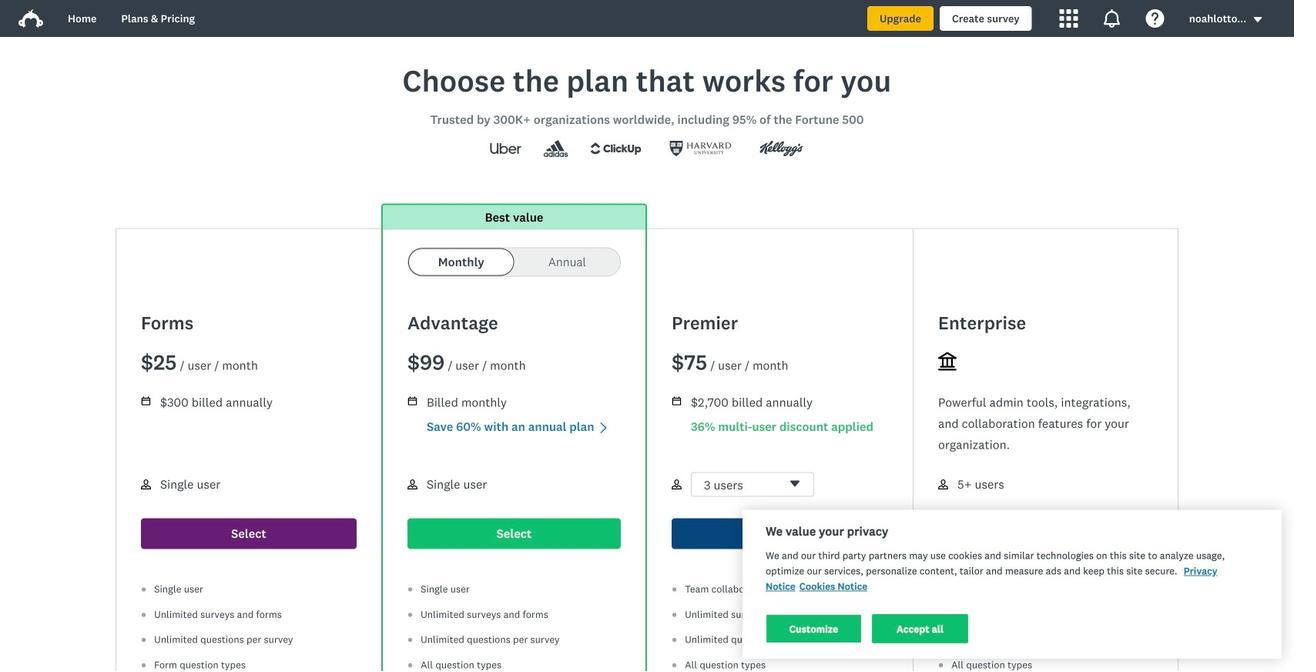 Task type: locate. For each thing, give the bounding box(es) containing it.
1 horizontal spatial user image
[[672, 480, 682, 490]]

dropdown arrow icon image
[[1253, 14, 1264, 25], [1254, 17, 1262, 22]]

calendar icon image
[[141, 396, 151, 406], [408, 396, 418, 406], [672, 396, 682, 406], [142, 397, 150, 406], [408, 397, 417, 406], [673, 397, 681, 406]]

right arrow image
[[597, 422, 610, 435]]

help icon image
[[1146, 9, 1165, 28]]

user image
[[408, 480, 418, 490]]

2 user image from the left
[[672, 480, 682, 490]]

0 horizontal spatial user image
[[141, 480, 151, 490]]

products icon image
[[1060, 9, 1079, 28], [1060, 9, 1079, 28]]

1 brand logo image from the top
[[18, 6, 43, 31]]

user image
[[141, 480, 151, 490], [672, 480, 682, 490], [939, 480, 949, 490]]

brand logo image
[[18, 6, 43, 31], [18, 9, 43, 28]]

Select Menu field
[[691, 473, 815, 498]]

adidas image
[[536, 140, 576, 157]]

2 horizontal spatial user image
[[939, 480, 949, 490]]

kellogg's image
[[746, 136, 818, 161]]

2 brand logo image from the top
[[18, 9, 43, 28]]

clickup image
[[576, 136, 656, 161]]



Task type: describe. For each thing, give the bounding box(es) containing it.
1 user image from the left
[[141, 480, 151, 490]]

3 user image from the left
[[939, 480, 949, 490]]

building icon image
[[939, 353, 957, 371]]

uber image
[[476, 136, 536, 161]]

notification center icon image
[[1103, 9, 1122, 28]]

harvard image
[[656, 136, 746, 161]]



Task type: vqa. For each thing, say whether or not it's contained in the screenshot.
Surveymonkey Logo at the left
no



